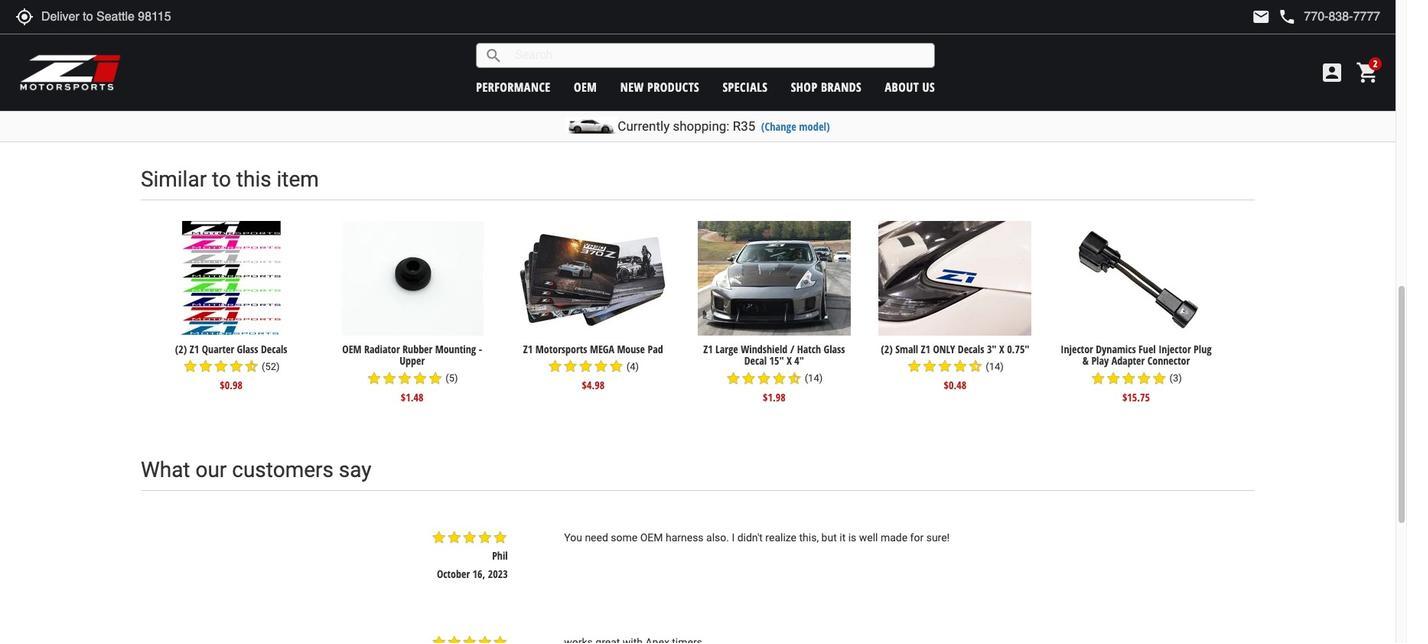 Task type: vqa. For each thing, say whether or not it's contained in the screenshot.
the middle Prices.
no



Task type: locate. For each thing, give the bounding box(es) containing it.
x right the 3"
[[999, 342, 1004, 357]]

adapter
[[1112, 354, 1145, 368]]

shop
[[791, 78, 818, 95]]

(2)
[[175, 342, 187, 357], [881, 342, 893, 357]]

0 vertical spatial $4.98
[[890, 106, 912, 120]]

decals inside the '(2) small z1 only decals 3" x 0.75" star star star star star_half (14) $0.48'
[[958, 342, 984, 357]]

search
[[485, 46, 503, 65]]

glass
[[237, 342, 258, 357], [824, 342, 845, 357]]

1 vertical spatial (14)
[[986, 361, 1004, 373]]

decals up (52)
[[261, 342, 287, 357]]

0 horizontal spatial (2)
[[175, 342, 187, 357]]

2 (2) from the left
[[881, 342, 893, 357]]

(2) for star
[[881, 342, 893, 357]]

windshield
[[741, 342, 788, 357]]

$4.98 down about
[[890, 106, 912, 120]]

star_half inside z1 large windshield / hatch glass decal 15" x 4" star star star star star_half (14) $1.98
[[787, 371, 802, 386]]

specials
[[723, 78, 768, 95]]

about us
[[885, 78, 935, 95]]

oem left radiator
[[342, 342, 362, 357]]

mouse
[[617, 342, 645, 357]]

shopping:
[[673, 119, 730, 134]]

radiator
[[364, 342, 400, 357]]

0.75"
[[1007, 342, 1030, 357]]

z1 for $4.98
[[846, 70, 856, 84]]

2021
[[859, 70, 878, 84]]

well
[[859, 531, 878, 544]]

item
[[277, 167, 319, 192]]

is
[[848, 531, 856, 544]]

(5)
[[500, 89, 512, 100], [445, 373, 458, 384]]

customers
[[232, 458, 334, 483]]

1 horizontal spatial oem
[[574, 78, 597, 95]]

x inside the '(2) small z1 only decals 3" x 0.75" star star star star star_half (14) $0.48'
[[999, 342, 1004, 357]]

z1 motorsports mega mouse pad star star star star star (4) $4.98
[[523, 342, 663, 393]]

decals for star
[[958, 342, 984, 357]]

(14) inside z1 large windshield / hatch glass decal 15" x 4" star star star star star_half (14) $1.98
[[805, 373, 823, 384]]

z1 inside z1 large windshield / hatch glass decal 15" x 4" star star star star star_half (14) $1.98
[[703, 342, 713, 357]]

legendary
[[413, 70, 456, 84]]

(2) small z1 only decals 3" x 0.75" star star star star star_half (14) $0.48
[[881, 342, 1030, 393]]

injector left dynamics
[[1061, 342, 1093, 357]]

2 vertical spatial oem
[[640, 531, 663, 544]]

(14) down hatch
[[805, 373, 823, 384]]

1 decals from the left
[[261, 342, 287, 357]]

(2) inside the '(2) small z1 only decals 3" x 0.75" star star star star star_half (14) $0.48'
[[881, 342, 893, 357]]

16,
[[473, 567, 485, 581]]

oem left 'new'
[[574, 78, 597, 95]]

star_half inside (2) z1 quarter glass decals star star star star star_half (52) $0.98
[[244, 359, 259, 375]]

hatch
[[797, 342, 821, 357]]

glass right hatch
[[824, 342, 845, 357]]

0 horizontal spatial (14)
[[805, 373, 823, 384]]

r35
[[733, 119, 755, 134]]

(14) down the 3"
[[986, 361, 1004, 373]]

x left 4"
[[787, 354, 792, 368]]

injector right fuel
[[1159, 342, 1191, 357]]

x
[[999, 342, 1004, 357], [787, 354, 792, 368]]

0 vertical spatial (5)
[[500, 89, 512, 100]]

2 vertical spatial (14)
[[805, 373, 823, 384]]

currently shopping: r35 (change model)
[[618, 119, 830, 134]]

1 horizontal spatial (2)
[[881, 342, 893, 357]]

phone link
[[1278, 8, 1380, 26]]

our
[[195, 458, 227, 483]]

1 vertical spatial (5)
[[445, 373, 458, 384]]

this,
[[799, 531, 819, 544]]

1 horizontal spatial $4.98
[[890, 106, 912, 120]]

(5) down enthusiasts
[[500, 89, 512, 100]]

x inside z1 large windshield / hatch glass decal 15" x 4" star star star star star_half (14) $1.98
[[787, 354, 792, 368]]

(2) inside (2) z1 quarter glass decals star star star star star_half (52) $0.98
[[175, 342, 187, 357]]

glass right quarter
[[237, 342, 258, 357]]

$4.98 down mega
[[582, 378, 605, 393]]

(change
[[761, 119, 796, 134]]

star
[[467, 87, 482, 102], [482, 87, 497, 102], [638, 87, 653, 102], [653, 87, 669, 102], [669, 87, 684, 102], [684, 87, 699, 102], [699, 87, 715, 102], [852, 87, 868, 102], [868, 87, 883, 102], [883, 87, 898, 102], [898, 87, 914, 102], [183, 359, 198, 375], [198, 359, 213, 375], [213, 359, 229, 375], [229, 359, 244, 375], [547, 359, 563, 375], [563, 359, 578, 375], [578, 359, 593, 375], [593, 359, 609, 375], [609, 359, 624, 375], [907, 359, 922, 375], [922, 359, 937, 375], [937, 359, 953, 375], [953, 359, 968, 375], [366, 371, 382, 386], [382, 371, 397, 386], [397, 371, 412, 386], [412, 371, 428, 386], [428, 371, 443, 386], [726, 371, 741, 386], [741, 371, 756, 386], [756, 371, 772, 386], [772, 371, 787, 386], [1091, 371, 1106, 386], [1106, 371, 1121, 386], [1121, 371, 1136, 386], [1136, 371, 1152, 386], [1152, 371, 1167, 386], [431, 530, 447, 545], [447, 530, 462, 545], [462, 530, 477, 545], [477, 530, 493, 545], [493, 530, 508, 545]]

need
[[585, 531, 608, 544]]

0 vertical spatial oem
[[574, 78, 597, 95]]

1 (2) from the left
[[175, 342, 187, 357]]

0 horizontal spatial x
[[787, 354, 792, 368]]

z1 inside z1 motorsports mega mouse pad star star star star star (4) $4.98
[[523, 342, 533, 357]]

(2) for star_half
[[175, 342, 187, 357]]

connector
[[1148, 354, 1190, 368]]

(2) left small
[[881, 342, 893, 357]]

1 vertical spatial oem
[[342, 342, 362, 357]]

zcca legendary z enthusiasts poster star star (5) $5.58
[[390, 70, 543, 120]]

model)
[[799, 119, 830, 134]]

account_box link
[[1316, 60, 1348, 85]]

rubber
[[403, 342, 433, 357]]

z1 left 2021
[[846, 70, 856, 84]]

upper
[[400, 354, 425, 368]]

(5) down mounting
[[445, 373, 458, 384]]

1 horizontal spatial x
[[999, 342, 1004, 357]]

oem radiator rubber mounting - upper star star star star star (5) $1.48
[[342, 342, 482, 405]]

(14) inside the '(2) small z1 only decals 3" x 0.75" star star star star star_half (14) $0.48'
[[986, 361, 1004, 373]]

1 glass from the left
[[237, 342, 258, 357]]

0 horizontal spatial decals
[[261, 342, 287, 357]]

enthusiasts
[[466, 70, 514, 84]]

1 horizontal spatial glass
[[824, 342, 845, 357]]

15"
[[769, 354, 784, 368]]

new products
[[620, 78, 699, 95]]

small
[[895, 342, 918, 357]]

0 vertical spatial (14)
[[931, 89, 949, 100]]

2 horizontal spatial (14)
[[986, 361, 1004, 373]]

z1 left large at the bottom right
[[703, 342, 713, 357]]

1 vertical spatial $4.98
[[582, 378, 605, 393]]

oem for oem radiator rubber mounting - upper star star star star star (5) $1.48
[[342, 342, 362, 357]]

1 horizontal spatial injector
[[1159, 342, 1191, 357]]

1 horizontal spatial decals
[[958, 342, 984, 357]]

star_half inside z1 2021 premium lanyard star star star star star_half (14) $4.98
[[914, 87, 929, 102]]

shopping_cart link
[[1352, 60, 1380, 85]]

z1 for (4)
[[523, 342, 533, 357]]

my_location
[[15, 8, 34, 26]]

oem right some at the left bottom of page
[[640, 531, 663, 544]]

decals left the 3"
[[958, 342, 984, 357]]

$4.98 inside z1 motorsports mega mouse pad star star star star star (4) $4.98
[[582, 378, 605, 393]]

glass inside (2) z1 quarter glass decals star star star star star_half (52) $0.98
[[237, 342, 258, 357]]

fuel
[[1139, 342, 1156, 357]]

(14) down "lanyard"
[[931, 89, 949, 100]]

similar to this item
[[141, 167, 319, 192]]

0 horizontal spatial glass
[[237, 342, 258, 357]]

0 horizontal spatial $4.98
[[582, 378, 605, 393]]

injector
[[1061, 342, 1093, 357], [1159, 342, 1191, 357]]

oem
[[574, 78, 597, 95], [342, 342, 362, 357], [640, 531, 663, 544]]

2 injector from the left
[[1159, 342, 1191, 357]]

0 horizontal spatial oem
[[342, 342, 362, 357]]

dynamics
[[1096, 342, 1136, 357]]

z1
[[846, 70, 856, 84], [190, 342, 199, 357], [523, 342, 533, 357], [703, 342, 713, 357], [921, 342, 930, 357]]

new
[[620, 78, 644, 95]]

2 glass from the left
[[824, 342, 845, 357]]

(2) z1 quarter glass decals star star star star star_half (52) $0.98
[[175, 342, 287, 393]]

sure!
[[926, 531, 950, 544]]

0 horizontal spatial (5)
[[445, 373, 458, 384]]

oem inside oem radiator rubber mounting - upper star star star star star (5) $1.48
[[342, 342, 362, 357]]

what our customers say
[[141, 458, 372, 483]]

2 decals from the left
[[958, 342, 984, 357]]

z1 left motorsports
[[523, 342, 533, 357]]

z
[[459, 70, 463, 84]]

1 horizontal spatial (14)
[[931, 89, 949, 100]]

you
[[564, 531, 582, 544]]

z1 left only
[[921, 342, 930, 357]]

glass inside z1 large windshield / hatch glass decal 15" x 4" star star star star star_half (14) $1.98
[[824, 342, 845, 357]]

(52)
[[262, 361, 280, 373]]

Search search field
[[503, 44, 934, 67]]

1 horizontal spatial (5)
[[500, 89, 512, 100]]

z1 inside z1 2021 premium lanyard star star star star star_half (14) $4.98
[[846, 70, 856, 84]]

z1 left quarter
[[190, 342, 199, 357]]

z1 inside (2) z1 quarter glass decals star star star star star_half (52) $0.98
[[190, 342, 199, 357]]

$5.58
[[455, 106, 478, 120]]

(2) left quarter
[[175, 342, 187, 357]]

0 horizontal spatial injector
[[1061, 342, 1093, 357]]

shopping_cart
[[1356, 60, 1380, 85]]

decals inside (2) z1 quarter glass decals star star star star star_half (52) $0.98
[[261, 342, 287, 357]]



Task type: describe. For each thing, give the bounding box(es) containing it.
mail link
[[1252, 8, 1270, 26]]

performance link
[[476, 78, 551, 95]]

(5) inside zcca legendary z enthusiasts poster star star (5) $5.58
[[500, 89, 512, 100]]

for
[[910, 531, 924, 544]]

say
[[339, 458, 372, 483]]

also.
[[706, 531, 729, 544]]

phone
[[1278, 8, 1296, 26]]

phil
[[492, 548, 508, 563]]

(1)
[[717, 89, 729, 100]]

decals for (52)
[[261, 342, 287, 357]]

large
[[715, 342, 738, 357]]

october
[[437, 567, 470, 581]]

some
[[611, 531, 638, 544]]

(5) inside oem radiator rubber mounting - upper star star star star star (5) $1.48
[[445, 373, 458, 384]]

shop brands link
[[791, 78, 862, 95]]

shop brands
[[791, 78, 862, 95]]

$11.05
[[670, 106, 698, 120]]

leather
[[657, 70, 689, 84]]

1 injector from the left
[[1061, 342, 1093, 357]]

this
[[236, 167, 271, 192]]

/
[[790, 342, 795, 357]]

$15.75
[[1122, 390, 1150, 405]]

$0.98
[[220, 378, 243, 393]]

mega
[[590, 342, 614, 357]]

hks leather keychain star star star star star (1) $11.05
[[638, 70, 729, 120]]

play
[[1091, 354, 1109, 368]]

it
[[840, 531, 846, 544]]

hks
[[638, 70, 654, 84]]

oem link
[[574, 78, 597, 95]]

star_half inside the '(2) small z1 only decals 3" x 0.75" star star star star star_half (14) $0.48'
[[968, 359, 983, 375]]

plug
[[1194, 342, 1212, 357]]

mail phone
[[1252, 8, 1296, 26]]

you need some oem harness also. i didn't realize this, but it is well made for sure!
[[564, 531, 950, 544]]

(3)
[[1169, 373, 1182, 384]]

quarter
[[202, 342, 234, 357]]

z1 for star
[[703, 342, 713, 357]]

keychain
[[691, 70, 729, 84]]

(change model) link
[[761, 119, 830, 134]]

new products link
[[620, 78, 699, 95]]

motorsports
[[535, 342, 587, 357]]

&
[[1083, 354, 1089, 368]]

products
[[647, 78, 699, 95]]

(14) inside z1 2021 premium lanyard star star star star star_half (14) $4.98
[[931, 89, 949, 100]]

to
[[212, 167, 231, 192]]

account_box
[[1320, 60, 1344, 85]]

-
[[479, 342, 482, 357]]

zcca
[[390, 70, 410, 84]]

premium
[[881, 70, 919, 84]]

z1 large windshield / hatch glass decal 15" x 4" star star star star star_half (14) $1.98
[[703, 342, 845, 405]]

i
[[732, 531, 735, 544]]

performance
[[476, 78, 551, 95]]

poster
[[516, 70, 543, 84]]

but
[[821, 531, 837, 544]]

harness
[[666, 531, 704, 544]]

2023
[[488, 567, 508, 581]]

$0.48
[[944, 378, 967, 393]]

$1.48
[[401, 390, 424, 405]]

brands
[[821, 78, 862, 95]]

similar
[[141, 167, 207, 192]]

z1 motorsports logo image
[[19, 54, 122, 92]]

realize
[[765, 531, 797, 544]]

$4.98 inside z1 2021 premium lanyard star star star star star_half (14) $4.98
[[890, 106, 912, 120]]

specials link
[[723, 78, 768, 95]]

what
[[141, 458, 190, 483]]

star star star star star phil october 16, 2023
[[431, 530, 508, 581]]

z1 2021 premium lanyard star star star star star_half (14) $4.98
[[846, 70, 955, 120]]

lanyard
[[922, 70, 955, 84]]

2 horizontal spatial oem
[[640, 531, 663, 544]]

z1 inside the '(2) small z1 only decals 3" x 0.75" star star star star star_half (14) $0.48'
[[921, 342, 930, 357]]

$10.90
[[235, 106, 263, 120]]

3"
[[987, 342, 997, 357]]

mail
[[1252, 8, 1270, 26]]

(4)
[[626, 361, 639, 373]]

made
[[881, 531, 908, 544]]

injector dynamics fuel injector plug & play adapter connector star star star star star (3) $15.75
[[1061, 342, 1212, 405]]

didn't
[[737, 531, 763, 544]]

oem for oem
[[574, 78, 597, 95]]

about
[[885, 78, 919, 95]]

about us link
[[885, 78, 935, 95]]

pad
[[648, 342, 663, 357]]

4"
[[794, 354, 804, 368]]

us
[[922, 78, 935, 95]]

only
[[933, 342, 955, 357]]



